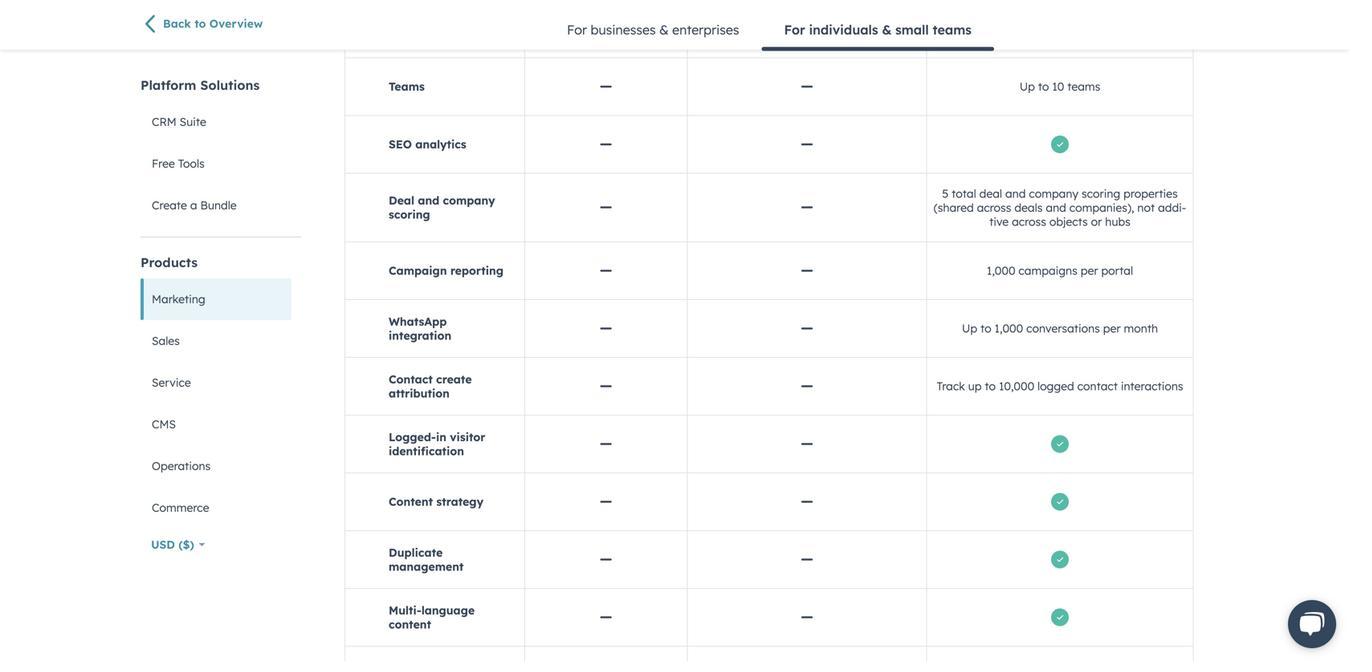 Task type: locate. For each thing, give the bounding box(es) containing it.
company right 'deal'
[[443, 194, 495, 208]]

content
[[389, 618, 431, 632]]

to left 25
[[995, 22, 1006, 36]]

marketing
[[152, 292, 205, 306]]

up to 25 filtered analytics views
[[976, 22, 1145, 36]]

0 horizontal spatial analytics
[[416, 137, 467, 152]]

conversations
[[1027, 322, 1101, 336]]

sales
[[152, 334, 180, 348]]

scoring up campaign
[[389, 208, 430, 222]]

1,000 campaigns per portal
[[987, 264, 1134, 278]]

to up up at the right bottom of page
[[981, 322, 992, 336]]

up
[[969, 380, 982, 394]]

platform solutions element
[[141, 76, 301, 227]]

scoring
[[1082, 187, 1121, 201], [389, 208, 430, 222]]

for left businesses
[[567, 22, 587, 38]]

for
[[567, 22, 587, 38], [785, 22, 806, 38]]

1 horizontal spatial &
[[882, 22, 892, 38]]

1 horizontal spatial analytics
[[1065, 22, 1112, 36]]

individuals
[[809, 22, 879, 38]]

portal
[[1102, 264, 1134, 278]]

to right the back in the top left of the page
[[195, 17, 206, 31]]

1 vertical spatial analytics
[[416, 137, 467, 152]]

0 vertical spatial teams
[[933, 22, 972, 38]]

properties
[[1124, 187, 1178, 201]]

0 horizontal spatial scoring
[[389, 208, 430, 222]]

scoring inside the deal and company scoring
[[389, 208, 430, 222]]

2 vertical spatial up
[[962, 322, 978, 336]]

commerce link
[[141, 488, 292, 529]]

whatsapp integration
[[389, 315, 452, 343]]

service link
[[141, 362, 292, 404]]

10,000
[[999, 380, 1035, 394]]

1,000 left campaigns
[[987, 264, 1016, 278]]

0 horizontal spatial across
[[977, 201, 1012, 215]]

back
[[163, 17, 191, 31]]

teams
[[389, 80, 425, 94]]

create a bundle
[[152, 198, 237, 212]]

0 horizontal spatial and
[[418, 194, 440, 208]]

scoring up or
[[1082, 187, 1121, 201]]

multi-language content
[[389, 604, 475, 632]]

logged-
[[389, 430, 436, 445]]

strategy
[[437, 495, 484, 509]]

and right deal
[[1006, 187, 1026, 201]]

1 for from the left
[[567, 22, 587, 38]]

0 horizontal spatial &
[[660, 22, 669, 38]]

2 for from the left
[[785, 22, 806, 38]]

company
[[1029, 187, 1079, 201], [443, 194, 495, 208]]

0 horizontal spatial for
[[567, 22, 587, 38]]

deal
[[389, 194, 415, 208]]

& inside for individuals & small teams link
[[882, 22, 892, 38]]

campaign reporting
[[389, 264, 504, 278]]

deal and company scoring
[[389, 194, 495, 222]]

views
[[1116, 22, 1145, 36]]

management
[[389, 560, 464, 574]]

1 vertical spatial scoring
[[389, 208, 430, 222]]

per left month on the right
[[1104, 322, 1121, 336]]

1 horizontal spatial for
[[785, 22, 806, 38]]

platform solutions
[[141, 77, 260, 93]]

deals
[[1015, 201, 1043, 215]]

logged
[[1038, 380, 1075, 394]]

up left 25
[[976, 22, 992, 36]]

1 horizontal spatial company
[[1029, 187, 1079, 201]]

up to 10 teams
[[1020, 80, 1101, 94]]

solutions
[[200, 77, 260, 93]]

to left '10'
[[1039, 80, 1050, 94]]

analytics
[[1065, 22, 1112, 36], [416, 137, 467, 152]]

seo analytics
[[389, 137, 467, 152]]

teams right '10'
[[1068, 80, 1101, 94]]

1 horizontal spatial and
[[1006, 187, 1026, 201]]

across left 'objects'
[[1012, 215, 1047, 229]]

content strategy
[[389, 495, 484, 509]]

&
[[660, 22, 669, 38], [882, 22, 892, 38]]

0 vertical spatial up
[[976, 22, 992, 36]]

1 horizontal spatial scoring
[[1082, 187, 1121, 201]]

1 vertical spatial up
[[1020, 80, 1035, 94]]

campaign
[[389, 264, 447, 278]]

& left small on the top right of the page
[[882, 22, 892, 38]]

2 & from the left
[[882, 22, 892, 38]]

and right the deals
[[1046, 201, 1067, 215]]

teams right small on the top right of the page
[[933, 22, 972, 38]]

to inside button
[[195, 17, 206, 31]]

up up up at the right bottom of page
[[962, 322, 978, 336]]

suite
[[180, 115, 206, 129]]

1,000
[[987, 264, 1016, 278], [995, 322, 1024, 336]]

per
[[1081, 264, 1099, 278], [1104, 322, 1121, 336]]

attribution
[[389, 387, 450, 401]]

free tools
[[152, 157, 205, 171]]

multi-
[[389, 604, 422, 618]]

contact create attribution
[[389, 373, 472, 401]]

0 horizontal spatial company
[[443, 194, 495, 208]]

identification
[[389, 445, 464, 459]]

0 vertical spatial analytics
[[1065, 22, 1112, 36]]

to for 25
[[995, 22, 1006, 36]]

1 vertical spatial 1,000
[[995, 322, 1024, 336]]

and right 'deal'
[[418, 194, 440, 208]]

& right businesses
[[660, 22, 669, 38]]

0 vertical spatial scoring
[[1082, 187, 1121, 201]]

commerce
[[152, 501, 209, 515]]

deal
[[980, 187, 1003, 201]]

content
[[389, 495, 433, 509]]

not
[[1138, 201, 1155, 215]]

analytics left 'views'
[[1065, 22, 1112, 36]]

month
[[1124, 322, 1159, 336]]

1 vertical spatial per
[[1104, 322, 1121, 336]]

up for up to 10 teams
[[1020, 80, 1035, 94]]

a
[[190, 198, 197, 212]]

& inside for businesses & enterprises link
[[660, 22, 669, 38]]

up
[[976, 22, 992, 36], [1020, 80, 1035, 94], [962, 322, 978, 336]]

total
[[952, 187, 977, 201]]

campaigns
[[1019, 264, 1078, 278]]

in
[[436, 430, 447, 445]]

1 horizontal spatial teams
[[1068, 80, 1101, 94]]

crm suite
[[152, 115, 206, 129]]

0 horizontal spatial teams
[[933, 22, 972, 38]]

teams
[[933, 22, 972, 38], [1068, 80, 1101, 94]]

company up 'objects'
[[1029, 187, 1079, 201]]

per left the portal
[[1081, 264, 1099, 278]]

back to overview button
[[141, 14, 301, 36]]

for individuals & small teams link
[[762, 10, 995, 51]]

objects
[[1050, 215, 1088, 229]]

crm suite link
[[141, 101, 292, 143]]

to for overview
[[195, 17, 206, 31]]

to right up at the right bottom of page
[[985, 380, 996, 394]]

0 vertical spatial per
[[1081, 264, 1099, 278]]

($)
[[179, 538, 194, 552]]

companies),
[[1070, 201, 1135, 215]]

1 horizontal spatial per
[[1104, 322, 1121, 336]]

1 vertical spatial teams
[[1068, 80, 1101, 94]]

usd ($)
[[151, 538, 194, 552]]

1 & from the left
[[660, 22, 669, 38]]

1,000 left conversations
[[995, 322, 1024, 336]]

across right total
[[977, 201, 1012, 215]]

scoring inside 5 total deal and company scoring properties (shared across deals and companies), not additive across objects or hubs
[[1082, 187, 1121, 201]]

analytics right seo
[[416, 137, 467, 152]]

tools
[[178, 157, 205, 171]]

up left '10'
[[1020, 80, 1035, 94]]

navigation
[[545, 10, 995, 51]]

for left individuals
[[785, 22, 806, 38]]



Task type: describe. For each thing, give the bounding box(es) containing it.
duplicate
[[389, 546, 443, 560]]

& for businesses
[[660, 22, 669, 38]]

cms
[[152, 418, 176, 432]]

logged-in visitor identification
[[389, 430, 486, 459]]

whatsapp
[[389, 315, 447, 329]]

products
[[141, 255, 198, 271]]

small
[[896, 22, 929, 38]]

create
[[152, 198, 187, 212]]

up for up to 25 filtered analytics views
[[976, 22, 992, 36]]

contact
[[1078, 380, 1118, 394]]

visitor
[[450, 430, 486, 445]]

language
[[422, 604, 475, 618]]

2 horizontal spatial and
[[1046, 201, 1067, 215]]

service
[[152, 376, 191, 390]]

25
[[1009, 22, 1021, 36]]

operations
[[152, 460, 211, 474]]

and inside the deal and company scoring
[[418, 194, 440, 208]]

free
[[152, 157, 175, 171]]

track
[[937, 380, 965, 394]]

additive
[[990, 201, 1187, 229]]

free tools link
[[141, 143, 292, 185]]

interactions
[[1121, 380, 1184, 394]]

back to overview
[[163, 17, 263, 31]]

crm
[[152, 115, 177, 129]]

10
[[1053, 80, 1065, 94]]

for individuals & small teams
[[785, 22, 972, 38]]

contact
[[389, 373, 433, 387]]

reporting
[[451, 264, 504, 278]]

0 vertical spatial 1,000
[[987, 264, 1016, 278]]

filtered
[[1025, 22, 1062, 36]]

1 horizontal spatial across
[[1012, 215, 1047, 229]]

sales link
[[141, 321, 292, 362]]

usd
[[151, 538, 175, 552]]

hubs
[[1106, 215, 1131, 229]]

company inside the deal and company scoring
[[443, 194, 495, 208]]

for businesses & enterprises link
[[545, 10, 762, 49]]

to for 1,000
[[981, 322, 992, 336]]

up to 1,000 conversations per month
[[962, 322, 1159, 336]]

seo
[[389, 137, 412, 152]]

company inside 5 total deal and company scoring properties (shared across deals and companies), not additive across objects or hubs
[[1029, 187, 1079, 201]]

create a bundle link
[[141, 185, 292, 227]]

cms link
[[141, 404, 292, 446]]

for for for businesses & enterprises
[[567, 22, 587, 38]]

navigation containing for businesses & enterprises
[[545, 10, 995, 51]]

enterprises
[[673, 22, 740, 38]]

& for individuals
[[882, 22, 892, 38]]

5 total deal and company scoring properties (shared across deals and companies), not additive across objects or hubs
[[934, 187, 1187, 229]]

usd ($) button
[[141, 529, 216, 562]]

teams inside "navigation"
[[933, 22, 972, 38]]

to for 10
[[1039, 80, 1050, 94]]

bundle
[[200, 198, 237, 212]]

5
[[943, 187, 949, 201]]

overview
[[210, 17, 263, 31]]

up for up to 1,000 conversations per month
[[962, 322, 978, 336]]

for for for individuals & small teams
[[785, 22, 806, 38]]

track up to 10,000 logged contact interactions
[[937, 380, 1184, 394]]

marketing link
[[141, 279, 292, 321]]

0 horizontal spatial per
[[1081, 264, 1099, 278]]

create
[[436, 373, 472, 387]]

duplicate management
[[389, 546, 464, 574]]

platform
[[141, 77, 196, 93]]

integration
[[389, 329, 452, 343]]

for businesses & enterprises
[[567, 22, 740, 38]]

operations link
[[141, 446, 292, 488]]

(shared
[[934, 201, 974, 215]]

businesses
[[591, 22, 656, 38]]

chat widget region
[[1269, 585, 1350, 662]]

products element
[[141, 254, 301, 529]]

or
[[1091, 215, 1103, 229]]



Task type: vqa. For each thing, say whether or not it's contained in the screenshot.
management
yes



